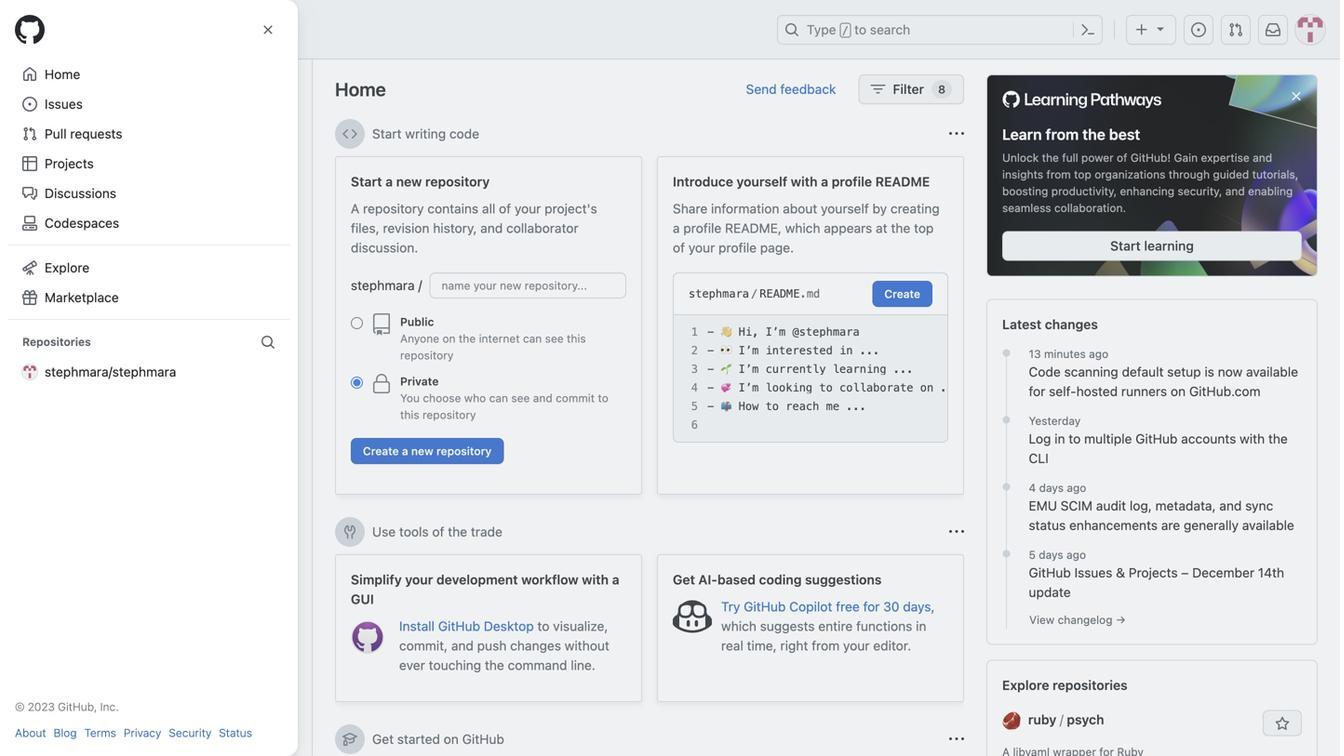 Task type: locate. For each thing, give the bounding box(es) containing it.
this inside private you choose who can see and commit to this repository
[[400, 409, 419, 422]]

latest changes
[[1002, 317, 1098, 332]]

search
[[870, 22, 910, 37]]

1 horizontal spatial activity
[[145, 286, 184, 299]]

log
[[1029, 431, 1051, 447]]

yourself up information
[[737, 174, 788, 189]]

close image
[[1289, 89, 1304, 104]]

0 vertical spatial changes
[[1045, 317, 1098, 332]]

1 horizontal spatial github,
[[198, 269, 239, 282]]

0 vertical spatial activity
[[69, 226, 116, 242]]

time,
[[747, 639, 777, 654]]

1 vertical spatial start
[[351, 174, 382, 189]]

1 vertical spatial changes
[[510, 639, 561, 654]]

log,
[[1130, 498, 1152, 514]]

files,
[[351, 221, 379, 236]]

you
[[400, 392, 420, 405]]

/ up codespaces
[[109, 184, 112, 200]]

yourself up the appears
[[821, 201, 869, 216]]

ago inside 5 days ago github issues & projects – december 14th update
[[1067, 549, 1086, 562]]

new right create
[[411, 445, 433, 458]]

github inside simplify your development workflow with a gui element
[[438, 619, 480, 634]]

links
[[81, 286, 104, 299]]

tools
[[399, 524, 429, 540]]

0 vertical spatial yourself
[[737, 174, 788, 189]]

full
[[1062, 151, 1078, 164]]

days for github
[[1039, 549, 1064, 562]]

from up full on the top right of the page
[[1046, 126, 1079, 143]]

1 vertical spatial can
[[489, 392, 508, 405]]

4
[[691, 382, 698, 395], [1029, 482, 1036, 495]]

copilot
[[789, 599, 832, 615]]

the inside public anyone on the internet can see this repository
[[459, 332, 476, 345]]

0 horizontal spatial see
[[511, 392, 530, 405]]

0 horizontal spatial get
[[372, 732, 394, 747]]

explore element
[[987, 74, 1318, 757]]

0 vertical spatial this
[[567, 332, 586, 345]]

1 vertical spatial profile
[[684, 221, 722, 236]]

on inside public anyone on the internet can see this repository
[[443, 332, 456, 345]]

yesterday log in to multiple github accounts with the cli
[[1029, 415, 1288, 466]]

0 vertical spatial get
[[673, 572, 695, 588]]

ago up 'update'
[[1067, 549, 1086, 562]]

1 vertical spatial which
[[721, 619, 757, 634]]

changes inside to visualize, commit, and push changes without ever touching the command line.
[[510, 639, 561, 654]]

why am i seeing this? image left the status
[[949, 525, 964, 540]]

2 vertical spatial in
[[916, 619, 927, 634]]

4 down 3
[[691, 382, 698, 395]]

1 vertical spatial why am i seeing this? image
[[949, 525, 964, 540]]

with
[[791, 174, 818, 189], [1240, 431, 1265, 447], [582, 572, 609, 588]]

0 horizontal spatial in
[[840, 344, 853, 357]]

push
[[477, 639, 507, 654]]

0 vertical spatial dot fill image
[[999, 413, 1014, 428]]

0 horizontal spatial which
[[721, 619, 757, 634]]

2 vertical spatial from
[[812, 639, 840, 654]]

start for start writing code
[[372, 126, 402, 141]]

days inside 5 days ago github issues & projects – december 14th update
[[1039, 549, 1064, 562]]

of up organizations
[[1117, 151, 1128, 164]]

issue opened image
[[1191, 22, 1206, 37]]

explore up the provide
[[45, 260, 89, 276]]

notifications image
[[1266, 22, 1281, 37]]

for inside 13 minutes ago code scanning default setup is now available for self-hosted runners on github.com
[[1029, 384, 1046, 399]]

from down entire
[[812, 639, 840, 654]]

why am i seeing this? image for get ai-based coding suggestions
[[949, 525, 964, 540]]

start
[[372, 126, 402, 141], [351, 174, 382, 189], [1110, 238, 1141, 254]]

none submit inside introduce yourself with a profile readme element
[[872, 281, 933, 307]]

2 vertical spatial with
[[582, 572, 609, 588]]

2 - from the top
[[707, 344, 714, 357]]

the left full on the top right of the page
[[1042, 151, 1059, 164]]

1 horizontal spatial this
[[567, 332, 586, 345]]

to inside when you take actions across github, we'll provide links to that activity here.
[[108, 286, 118, 299]]

activity
[[69, 226, 116, 242], [145, 286, 184, 299]]

1 horizontal spatial get
[[673, 572, 695, 588]]

1 vertical spatial learning
[[833, 363, 887, 376]]

get ai-based coding suggestions element
[[657, 555, 964, 703]]

1 vertical spatial available
[[1242, 518, 1295, 533]]

i'm up how
[[739, 382, 759, 395]]

to down 'yesterday'
[[1069, 431, 1081, 447]]

stephmara up 👋 at the top right of the page
[[689, 288, 749, 301]]

0 vertical spatial days
[[1039, 482, 1064, 495]]

ago inside 4 days ago emu scim audit log, metadata, and sync status enhancements are generally available
[[1067, 482, 1087, 495]]

psych
[[1067, 712, 1104, 728]]

1 why am i seeing this? image from the top
[[949, 127, 964, 141]]

plus image
[[1135, 22, 1149, 37]]

1 horizontal spatial which
[[785, 221, 820, 236]]

available right now
[[1246, 364, 1298, 380]]

0 horizontal spatial 4
[[691, 382, 698, 395]]

learning up collaborate
[[833, 363, 887, 376]]

explore
[[45, 260, 89, 276], [1002, 678, 1049, 693]]

power
[[1082, 151, 1114, 164]]

from down full on the top right of the page
[[1047, 168, 1071, 181]]

code image
[[343, 127, 357, 141]]

status
[[1029, 518, 1066, 533]]

get for get started on github
[[372, 732, 394, 747]]

1 vertical spatial from
[[1047, 168, 1071, 181]]

/ inside introduce yourself with a profile readme element
[[751, 288, 758, 301]]

tools image
[[343, 525, 357, 540]]

repositories down the provide
[[22, 336, 91, 349]]

available inside 13 minutes ago code scanning default setup is now available for self-hosted runners on github.com
[[1246, 364, 1298, 380]]

readme up creating
[[876, 174, 930, 189]]

1 horizontal spatial can
[[523, 332, 542, 345]]

new up revision at top left
[[396, 174, 422, 189]]

home up top repositories
[[45, 67, 80, 82]]

0 vertical spatial learning
[[1144, 238, 1194, 254]]

top inside the share information about yourself by creating a profile readme, which appears at the top of your profile page.
[[914, 221, 934, 236]]

get left ai-
[[673, 572, 695, 588]]

share information about yourself by creating a profile readme, which appears at the top of your profile page.
[[673, 201, 940, 255]]

projects left –
[[1129, 565, 1178, 581]]

30
[[884, 599, 900, 615]]

0 vertical spatial explore
[[45, 260, 89, 276]]

this down you
[[400, 409, 419, 422]]

0 horizontal spatial for
[[863, 599, 880, 615]]

to visualize, commit, and push changes without ever touching the command line.
[[399, 619, 610, 673]]

on right collaborate
[[920, 382, 934, 395]]

/ inside create a new repository element
[[418, 278, 422, 293]]

to left search
[[855, 22, 867, 37]]

1 horizontal spatial 5
[[1029, 549, 1036, 562]]

start inside create a new repository element
[[351, 174, 382, 189]]

on inside 13 minutes ago code scanning default setup is now available for self-hosted runners on github.com
[[1171, 384, 1186, 399]]

blog
[[54, 727, 77, 740]]

and up 'generally'
[[1220, 498, 1242, 514]]

/ right ruby
[[1060, 712, 1064, 728]]

6
[[691, 419, 698, 432]]

💞️
[[721, 382, 732, 395]]

👀
[[721, 344, 732, 357]]

None submit
[[872, 281, 933, 307]]

0 horizontal spatial issues
[[45, 96, 83, 112]]

- left 👀
[[707, 344, 714, 357]]

the inside to visualize, commit, and push changes without ever touching the command line.
[[485, 658, 504, 673]]

1 vertical spatial see
[[511, 392, 530, 405]]

1 horizontal spatial top
[[1074, 168, 1092, 181]]

ago up scanning on the right
[[1089, 348, 1109, 361]]

provide
[[38, 286, 78, 299]]

1 vertical spatial this
[[400, 409, 419, 422]]

5 inside the 1 - 👋 hi, i'm @stephmara 2 - 👀 i'm interested in ... 3 - 🌱 i'm currently learning ... 4 - 💞️ i'm looking to collaborate on ... 5 - 📫 how to reach me ... 6
[[691, 400, 698, 413]]

github logo image
[[1002, 90, 1163, 108]]

1 vertical spatial github,
[[58, 701, 97, 714]]

requests
[[70, 126, 122, 141]]

changes up command
[[510, 639, 561, 654]]

learning down "enhancing"
[[1144, 238, 1194, 254]]

the left internet on the left top of page
[[459, 332, 476, 345]]

in inside yesterday log in to multiple github accounts with the cli
[[1055, 431, 1065, 447]]

0 vertical spatial can
[[523, 332, 542, 345]]

internet
[[479, 332, 520, 345]]

see right internet on the left top of page
[[545, 332, 564, 345]]

0 vertical spatial top
[[1074, 168, 1092, 181]]

stephmara / stephmara
[[45, 184, 176, 200]]

0 horizontal spatial learning
[[833, 363, 887, 376]]

0 vertical spatial projects
[[45, 156, 94, 171]]

stephmara / readme .md
[[689, 288, 820, 301]]

can right who
[[489, 392, 508, 405]]

0 horizontal spatial with
[[582, 572, 609, 588]]

1 vertical spatial 4
[[1029, 482, 1036, 495]]

on inside the 1 - 👋 hi, i'm @stephmara 2 - 👀 i'm interested in ... 3 - 🌱 i'm currently learning ... 4 - 💞️ i'm looking to collaborate on ... 5 - 📫 how to reach me ... 6
[[920, 382, 934, 395]]

0 vertical spatial github,
[[198, 269, 239, 282]]

1 vertical spatial yourself
[[821, 201, 869, 216]]

explore inside navigation
[[1002, 678, 1049, 693]]

inc.
[[100, 701, 119, 714]]

history,
[[433, 221, 477, 236]]

type
[[807, 22, 836, 37]]

this inside public anyone on the internet can see this repository
[[567, 332, 586, 345]]

stephmara image
[[22, 185, 37, 200]]

to inside to visualize, commit, and push changes without ever touching the command line.
[[537, 619, 550, 634]]

of right all
[[499, 201, 511, 216]]

security link
[[169, 725, 212, 742]]

anyone
[[400, 332, 439, 345]]

this up commit
[[567, 332, 586, 345]]

0 vertical spatial start
[[372, 126, 402, 141]]

0 vertical spatial which
[[785, 221, 820, 236]]

→
[[1116, 614, 1126, 627]]

github, inside dialog
[[58, 701, 97, 714]]

2 vertical spatial ago
[[1067, 549, 1086, 562]]

0 vertical spatial 4
[[691, 382, 698, 395]]

/ for ruby / psych
[[1060, 712, 1064, 728]]

0 vertical spatial 5
[[691, 400, 698, 413]]

github inside 5 days ago github issues & projects – december 14th update
[[1029, 565, 1071, 581]]

to right the desktop
[[537, 619, 550, 634]]

0 horizontal spatial home
[[45, 67, 80, 82]]

available down sync
[[1242, 518, 1295, 533]]

profile down share
[[684, 221, 722, 236]]

in down 'yesterday'
[[1055, 431, 1065, 447]]

days up emu
[[1039, 482, 1064, 495]]

security
[[169, 727, 212, 740]]

stephmara inside create a new repository element
[[351, 278, 415, 293]]

issues link
[[15, 89, 283, 119]]

start down collaboration.
[[1110, 238, 1141, 254]]

the right at
[[891, 221, 911, 236]]

1 vertical spatial ago
[[1067, 482, 1087, 495]]

about
[[15, 727, 46, 740]]

self-
[[1049, 384, 1077, 399]]

start up a
[[351, 174, 382, 189]]

13
[[1029, 348, 1041, 361]]

issues left &
[[1075, 565, 1113, 581]]

simplify your development workflow with a gui
[[351, 572, 619, 607]]

a right create
[[402, 445, 408, 458]]

repository down who
[[436, 445, 492, 458]]

top
[[22, 109, 45, 125]]

/
[[842, 24, 849, 37], [109, 184, 112, 200], [418, 278, 422, 293], [751, 288, 758, 301], [1060, 712, 1064, 728]]

use tools of the trade
[[372, 524, 503, 540]]

github desktop image
[[351, 621, 384, 654]]

i'm down hi,
[[739, 344, 759, 357]]

0 horizontal spatial readme
[[760, 288, 800, 301]]

repositories
[[1053, 678, 1128, 693]]

and down all
[[480, 221, 503, 236]]

home inside dialog
[[45, 67, 80, 82]]

lock image
[[370, 373, 393, 396]]

stephmara /
[[351, 278, 422, 293]]

0 horizontal spatial 5
[[691, 400, 698, 413]]

audit
[[1096, 498, 1126, 514]]

1 vertical spatial projects
[[1129, 565, 1178, 581]]

0 horizontal spatial github,
[[58, 701, 97, 714]]

on right the anyone
[[443, 332, 456, 345]]

stephmara inside introduce yourself with a profile readme element
[[689, 288, 749, 301]]

issues up pull
[[45, 96, 83, 112]]

issues inside 5 days ago github issues & projects – december 14th update
[[1075, 565, 1113, 581]]

0 vertical spatial for
[[1029, 384, 1046, 399]]

you
[[72, 269, 91, 282]]

3 dot fill image from the top
[[999, 547, 1014, 562]]

a
[[385, 174, 393, 189], [821, 174, 828, 189], [673, 221, 680, 236], [402, 445, 408, 458], [612, 572, 619, 588]]

activity down "discussions"
[[69, 226, 116, 242]]

0 vertical spatial issues
[[45, 96, 83, 112]]

in for 30
[[916, 619, 927, 634]]

0 vertical spatial from
[[1046, 126, 1079, 143]]

in down days,
[[916, 619, 927, 634]]

1 horizontal spatial in
[[916, 619, 927, 634]]

projects up "discussions"
[[45, 156, 94, 171]]

tutorials,
[[1252, 168, 1299, 181]]

which inside try github copilot free for 30 days, which suggests entire functions in real time, right from your editor.
[[721, 619, 757, 634]]

take
[[94, 269, 116, 282]]

mortar board image
[[343, 733, 357, 747]]

new inside button
[[411, 445, 433, 458]]

2 horizontal spatial in
[[1055, 431, 1065, 447]]

repository down "choose"
[[423, 409, 476, 422]]

repository inside private you choose who can see and commit to this repository
[[423, 409, 476, 422]]

1 days from the top
[[1039, 482, 1064, 495]]

see right who
[[511, 392, 530, 405]]

1 horizontal spatial issues
[[1075, 565, 1113, 581]]

3 - from the top
[[707, 363, 714, 376]]

feedback
[[780, 81, 836, 97]]

0 vertical spatial available
[[1246, 364, 1298, 380]]

start right code image
[[372, 126, 402, 141]]

/ for stephmara / stephmara
[[109, 184, 112, 200]]

1 horizontal spatial yourself
[[821, 201, 869, 216]]

get right mortar board image
[[372, 732, 394, 747]]

see inside public anyone on the internet can see this repository
[[545, 332, 564, 345]]

/ right the type
[[842, 24, 849, 37]]

learning inside the 1 - 👋 hi, i'm @stephmara 2 - 👀 i'm interested in ... 3 - 🌱 i'm currently learning ... 4 - 💞️ i'm looking to collaborate on ... 5 - 📫 how to reach me ... 6
[[833, 363, 887, 376]]

/ inside explore repositories navigation
[[1060, 712, 1064, 728]]

a down share
[[673, 221, 680, 236]]

0 horizontal spatial changes
[[510, 639, 561, 654]]

0 horizontal spatial explore
[[45, 260, 89, 276]]

in
[[840, 344, 853, 357], [1055, 431, 1065, 447], [916, 619, 927, 634]]

- left 💞️
[[707, 382, 714, 395]]

0 vertical spatial why am i seeing this? image
[[949, 127, 964, 141]]

in inside the 1 - 👋 hi, i'm @stephmara 2 - 👀 i'm interested in ... 3 - 🌱 i'm currently learning ... 4 - 💞️ i'm looking to collaborate on ... 5 - 📫 how to reach me ... 6
[[840, 344, 853, 357]]

dot fill image for github issues & projects – december 14th update
[[999, 547, 1014, 562]]

dot fill image for emu scim audit log, metadata, and sync status enhancements are generally available
[[999, 480, 1014, 495]]

- left 👋 at the top right of the page
[[707, 326, 714, 339]]

1 vertical spatial with
[[1240, 431, 1265, 447]]

4 up emu
[[1029, 482, 1036, 495]]

start for start a new repository
[[351, 174, 382, 189]]

projects inside 5 days ago github issues & projects – december 14th update
[[1129, 565, 1178, 581]]

- left 📫
[[707, 400, 714, 413]]

1 vertical spatial activity
[[145, 286, 184, 299]]

1 vertical spatial days
[[1039, 549, 1064, 562]]

1 dot fill image from the top
[[999, 413, 1014, 428]]

the up the power
[[1083, 126, 1106, 143]]

1 horizontal spatial for
[[1029, 384, 1046, 399]]

home up code image
[[335, 78, 386, 100]]

repo image
[[370, 314, 393, 336]]

december
[[1192, 565, 1255, 581]]

commit
[[556, 392, 595, 405]]

dialog
[[0, 0, 298, 757]]

terms link
[[84, 725, 116, 742]]

from
[[1046, 126, 1079, 143], [1047, 168, 1071, 181], [812, 639, 840, 654]]

1 horizontal spatial learning
[[1144, 238, 1194, 254]]

1 vertical spatial repositories
[[22, 336, 91, 349]]

in down '@stephmara'
[[840, 344, 853, 357]]

of inside learn from the best unlock the full power of github! gain expertise and insights from top organizations through guided tutorials, boosting productivity, enhancing security, and enabling seamless collaboration.
[[1117, 151, 1128, 164]]

0 vertical spatial in
[[840, 344, 853, 357]]

unlock
[[1002, 151, 1039, 164]]

which down about
[[785, 221, 820, 236]]

repository inside create a new repository button
[[436, 445, 492, 458]]

0 vertical spatial new
[[396, 174, 422, 189]]

new for create
[[411, 445, 433, 458]]

13 minutes ago code scanning default setup is now available for self-hosted runners on github.com
[[1029, 348, 1298, 399]]

github up 'update'
[[1029, 565, 1071, 581]]

the left trade
[[448, 524, 467, 540]]

enhancements
[[1069, 518, 1158, 533]]

your inside try github copilot free for 30 days, which suggests entire functions in real time, right from your editor.
[[843, 639, 870, 654]]

changelog
[[1058, 614, 1113, 627]]

days inside 4 days ago emu scim audit log, metadata, and sync status enhancements are generally available
[[1039, 482, 1064, 495]]

0 vertical spatial ago
[[1089, 348, 1109, 361]]

in inside try github copilot free for 30 days, which suggests entire functions in real time, right from your editor.
[[916, 619, 927, 634]]

the down push
[[485, 658, 504, 673]]

1 vertical spatial new
[[411, 445, 433, 458]]

5 up '6' at the right of the page
[[691, 400, 698, 413]]

ruby / psych
[[1028, 712, 1104, 728]]

on right started
[[444, 732, 459, 747]]

1 horizontal spatial see
[[545, 332, 564, 345]]

for
[[1029, 384, 1046, 399], [863, 599, 880, 615]]

1 vertical spatial in
[[1055, 431, 1065, 447]]

/ inside type / to search
[[842, 24, 849, 37]]

appears
[[824, 221, 872, 236]]

2 dot fill image from the top
[[999, 480, 1014, 495]]

why am i seeing this? image
[[949, 733, 964, 747]]

line.
[[571, 658, 596, 673]]

1 horizontal spatial 4
[[1029, 482, 1036, 495]]

0 horizontal spatial this
[[400, 409, 419, 422]]

0 vertical spatial profile
[[832, 174, 872, 189]]

2 days from the top
[[1039, 549, 1064, 562]]

/ for type / to search
[[842, 24, 849, 37]]

private
[[400, 375, 439, 388]]

0 horizontal spatial activity
[[69, 226, 116, 242]]

1 vertical spatial readme
[[760, 288, 800, 301]]

- left 🌱
[[707, 363, 714, 376]]

ever
[[399, 658, 425, 673]]

ago inside 13 minutes ago code scanning default setup is now available for self-hosted runners on github.com
[[1089, 348, 1109, 361]]

hosted
[[1077, 384, 1118, 399]]

multiple
[[1084, 431, 1132, 447]]

github.com
[[1189, 384, 1261, 399]]

of down share
[[673, 240, 685, 255]]

for down code
[[1029, 384, 1046, 399]]

2 why am i seeing this? image from the top
[[949, 525, 964, 540]]

0 vertical spatial with
[[791, 174, 818, 189]]

activity down across
[[145, 286, 184, 299]]

profile up the appears
[[832, 174, 872, 189]]

None radio
[[351, 317, 363, 329]]

1 vertical spatial issues
[[1075, 565, 1113, 581]]

github, up blog
[[58, 701, 97, 714]]

simplify your development workflow with a gui element
[[335, 555, 642, 703]]

and inside to visualize, commit, and push changes without ever touching the command line.
[[451, 639, 474, 654]]

ago for issues
[[1067, 549, 1086, 562]]

dot fill image
[[999, 413, 1014, 428], [999, 480, 1014, 495], [999, 547, 1014, 562]]

the inside yesterday log in to multiple github accounts with the cli
[[1269, 431, 1288, 447]]

start inside start learning link
[[1110, 238, 1141, 254]]

top down creating
[[914, 221, 934, 236]]

1 horizontal spatial projects
[[1129, 565, 1178, 581]]

1 horizontal spatial changes
[[1045, 317, 1098, 332]]

readme down page. at top right
[[760, 288, 800, 301]]

1 vertical spatial for
[[863, 599, 880, 615]]

explore up ruby
[[1002, 678, 1049, 693]]

information
[[711, 201, 779, 216]]

why am i seeing this? image
[[949, 127, 964, 141], [949, 525, 964, 540]]

and inside 4 days ago emu scim audit log, metadata, and sync status enhancements are generally available
[[1220, 498, 1242, 514]]

without
[[565, 639, 610, 654]]

ago up scim
[[1067, 482, 1087, 495]]

hi,
[[739, 326, 759, 339]]

insights
[[1002, 168, 1043, 181]]

None radio
[[351, 377, 363, 389]]

a inside the share information about yourself by creating a profile readme, which appears at the top of your profile page.
[[673, 221, 680, 236]]

your right simplify
[[405, 572, 433, 588]]

and down "guided"
[[1226, 185, 1245, 198]]

use
[[372, 524, 396, 540]]

your down entire
[[843, 639, 870, 654]]

0 horizontal spatial can
[[489, 392, 508, 405]]

to right commit
[[598, 392, 609, 405]]

with right accounts
[[1240, 431, 1265, 447]]

/ for stephmara /
[[418, 278, 422, 293]]

github right multiple
[[1136, 431, 1178, 447]]

4 inside the 1 - 👋 hi, i'm @stephmara 2 - 👀 i'm interested in ... 3 - 🌱 i'm currently learning ... 4 - 💞️ i'm looking to collaborate on ... 5 - 📫 how to reach me ... 6
[[691, 382, 698, 395]]

i'm right hi,
[[766, 326, 786, 339]]

free
[[836, 599, 860, 615]]

triangle down image
[[1153, 21, 1168, 36]]

a inside simplify your development workflow with a gui
[[612, 572, 619, 588]]

list
[[97, 15, 766, 45]]

repository down the anyone
[[400, 349, 454, 362]]

github right started
[[462, 732, 504, 747]]

collaboration.
[[1054, 201, 1126, 214]]

changes inside explore element
[[1045, 317, 1098, 332]]

none radio inside create a new repository element
[[351, 377, 363, 389]]

days down the status
[[1039, 549, 1064, 562]]

create a new repository element
[[351, 172, 626, 472]]

in for @stephmara
[[840, 344, 853, 357]]

enabling
[[1248, 185, 1293, 198]]

2 vertical spatial dot fill image
[[999, 547, 1014, 562]]



Task type: describe. For each thing, give the bounding box(es) containing it.
2023
[[28, 701, 55, 714]]

close image
[[261, 22, 276, 37]]

github issues & projects – december 14th update link
[[1029, 563, 1302, 603]]

right
[[780, 639, 808, 654]]

1 - from the top
[[707, 326, 714, 339]]

learning inside explore element
[[1144, 238, 1194, 254]]

repository inside a repository contains all of your project's files, revision history, and collaborator discussion.
[[363, 201, 424, 216]]

issues inside dialog
[[45, 96, 83, 112]]

stephmara for stephmara /
[[351, 278, 415, 293]]

your inside simplify your development workflow with a gui
[[405, 572, 433, 588]]

learn
[[1002, 126, 1042, 143]]

@ruby profile image
[[1002, 712, 1021, 731]]

trade
[[471, 524, 503, 540]]

emu
[[1029, 498, 1057, 514]]

revision
[[383, 221, 430, 236]]

github inside yesterday log in to multiple github accounts with the cli
[[1136, 431, 1178, 447]]

view changelog → link
[[1029, 614, 1126, 627]]

discussions
[[45, 186, 116, 201]]

stephmara for stephmara / stephmara
[[45, 184, 109, 200]]

to inside private you choose who can see and commit to this repository
[[598, 392, 609, 405]]

.md
[[800, 288, 820, 301]]

that
[[121, 286, 142, 299]]

ago for scim
[[1067, 482, 1087, 495]]

of right the tools in the bottom left of the page
[[432, 524, 444, 540]]

collaborator
[[506, 221, 579, 236]]

ruby
[[1028, 712, 1057, 728]]

dot fill image for log in to multiple github accounts with the cli
[[999, 413, 1014, 428]]

github, inside when you take actions across github, we'll provide links to that activity here.
[[198, 269, 239, 282]]

your inside a repository contains all of your project's files, revision history, and collaborator discussion.
[[515, 201, 541, 216]]

of inside the share information about yourself by creating a profile readme, which appears at the top of your profile page.
[[673, 240, 685, 255]]

status link
[[219, 725, 252, 742]]

entire
[[818, 619, 853, 634]]

contains
[[428, 201, 479, 216]]

a up revision at top left
[[385, 174, 393, 189]]

new for start
[[396, 174, 422, 189]]

page.
[[760, 240, 794, 255]]

explore for explore
[[45, 260, 89, 276]]

open global navigation menu image
[[22, 22, 37, 37]]

0 horizontal spatial projects
[[45, 156, 94, 171]]

all
[[482, 201, 495, 216]]

get started on github
[[372, 732, 504, 747]]

for inside try github copilot free for 30 days, which suggests entire functions in real time, right from your editor.
[[863, 599, 880, 615]]

days for emu
[[1039, 482, 1064, 495]]

accounts
[[1181, 431, 1236, 447]]

to right how
[[766, 400, 779, 413]]

5 - from the top
[[707, 400, 714, 413]]

with inside yesterday log in to multiple github accounts with the cli
[[1240, 431, 1265, 447]]

development
[[437, 572, 518, 588]]

when you take actions across github, we'll provide links to that activity here.
[[38, 269, 265, 299]]

star this repository image
[[1275, 717, 1290, 732]]

start learning link
[[1002, 231, 1302, 261]]

ago for scanning
[[1089, 348, 1109, 361]]

5 inside 5 days ago github issues & projects – december 14th update
[[1029, 549, 1036, 562]]

public anyone on the internet can see this repository
[[400, 316, 586, 362]]

code
[[1029, 364, 1061, 380]]

a inside button
[[402, 445, 408, 458]]

best
[[1109, 126, 1140, 143]]

2 vertical spatial profile
[[719, 240, 757, 255]]

to up the me
[[819, 382, 833, 395]]

discussion.
[[351, 240, 418, 255]]

pull requests link
[[15, 119, 283, 149]]

filter image
[[871, 82, 886, 97]]

through
[[1169, 168, 1210, 181]]

to inside yesterday log in to multiple github accounts with the cli
[[1069, 431, 1081, 447]]

started
[[397, 732, 440, 747]]

Repository name text field
[[430, 273, 626, 299]]

is
[[1205, 364, 1215, 380]]

log in to multiple github accounts with the cli link
[[1029, 429, 1302, 469]]

command palette image
[[1081, 22, 1096, 37]]

© 2023 github, inc.
[[15, 701, 119, 714]]

readme,
[[725, 221, 782, 236]]

get for get ai-based coding suggestions
[[673, 572, 695, 588]]

explore for explore repositories
[[1002, 678, 1049, 693]]

writing
[[405, 126, 446, 141]]

github inside try github copilot free for 30 days, which suggests entire functions in real time, right from your editor.
[[744, 599, 786, 615]]

Find a repository… text field
[[22, 138, 289, 168]]

codespaces link
[[15, 208, 283, 238]]

stephmara/stephmara link
[[15, 357, 283, 387]]

days,
[[903, 599, 935, 615]]

i'm right 🌱
[[739, 363, 759, 376]]

repository up contains
[[425, 174, 490, 189]]

runners
[[1121, 384, 1167, 399]]

editor.
[[873, 639, 911, 654]]

why am i seeing this? image for introduce yourself with a profile readme
[[949, 127, 964, 141]]

none radio inside create a new repository element
[[351, 317, 363, 329]]

blog link
[[54, 725, 77, 742]]

explore repositories navigation
[[987, 660, 1318, 757]]

1 horizontal spatial with
[[791, 174, 818, 189]]

4 inside 4 days ago emu scim audit log, metadata, and sync status enhancements are generally available
[[1029, 482, 1036, 495]]

setup
[[1167, 364, 1201, 380]]

and inside private you choose who can see and commit to this repository
[[533, 392, 553, 405]]

and inside a repository contains all of your project's files, revision history, and collaborator discussion.
[[480, 221, 503, 236]]

by
[[873, 201, 887, 216]]

0 horizontal spatial yourself
[[737, 174, 788, 189]]

stephmara for stephmara / readme .md
[[689, 288, 749, 301]]

default
[[1122, 364, 1164, 380]]

are
[[1161, 518, 1180, 533]]

terms
[[84, 727, 116, 740]]

now
[[1218, 364, 1243, 380]]

0 vertical spatial readme
[[876, 174, 930, 189]]

stephmara down projects link
[[112, 184, 176, 200]]

see inside private you choose who can see and commit to this repository
[[511, 392, 530, 405]]

based
[[718, 572, 756, 588]]

productivity,
[[1052, 185, 1117, 198]]

repository inside public anyone on the internet can see this repository
[[400, 349, 454, 362]]

install github desktop link
[[399, 619, 537, 634]]

a up the share information about yourself by creating a profile readme, which appears at the top of your profile page. at the right top of page
[[821, 174, 828, 189]]

suggests
[[760, 619, 815, 634]]

📫
[[721, 400, 732, 413]]

dialog containing home
[[0, 0, 298, 757]]

view changelog →
[[1029, 614, 1126, 627]]

/ for stephmara / readme .md
[[751, 288, 758, 301]]

yourself inside the share information about yourself by creating a profile readme, which appears at the top of your profile page.
[[821, 201, 869, 216]]

marketplace link
[[15, 283, 283, 313]]

suggestions
[[805, 572, 882, 588]]

start for start learning
[[1110, 238, 1141, 254]]

command
[[508, 658, 567, 673]]

top repositories
[[22, 109, 127, 125]]

can inside public anyone on the internet can see this repository
[[523, 332, 542, 345]]

dot fill image
[[999, 346, 1014, 361]]

3
[[691, 363, 698, 376]]

git pull request image
[[1229, 22, 1243, 37]]

we'll
[[242, 269, 265, 282]]

how
[[739, 400, 759, 413]]

introduce yourself with a profile readme element
[[657, 156, 964, 495]]

Top Repositories search field
[[22, 138, 289, 168]]

visualize,
[[553, 619, 608, 634]]

touching
[[429, 658, 481, 673]]

the inside the share information about yourself by creating a profile readme, which appears at the top of your profile page.
[[891, 221, 911, 236]]

4 - from the top
[[707, 382, 714, 395]]

about blog terms privacy security status
[[15, 727, 252, 740]]

can inside private you choose who can see and commit to this repository
[[489, 392, 508, 405]]

explore link
[[15, 253, 283, 283]]

home link
[[15, 60, 283, 89]]

and up tutorials,
[[1253, 151, 1272, 164]]

4 days ago emu scim audit log, metadata, and sync status enhancements are generally available
[[1029, 482, 1295, 533]]

1 - 👋 hi, i'm @stephmara 2 - 👀 i'm interested in ... 3 - 🌱 i'm currently learning ... 4 - 💞️ i'm looking to collaborate on ... 5 - 📫 how to reach me ... 6
[[691, 326, 961, 432]]

–
[[1181, 565, 1189, 581]]

me
[[826, 400, 840, 413]]

from inside try github copilot free for 30 days, which suggests entire functions in real time, right from your editor.
[[812, 639, 840, 654]]

who
[[464, 392, 486, 405]]

generally
[[1184, 518, 1239, 533]]

top inside learn from the best unlock the full power of github! gain expertise and insights from top organizations through guided tutorials, boosting productivity, enhancing security, and enabling seamless collaboration.
[[1074, 168, 1092, 181]]

available inside 4 days ago emu scim audit log, metadata, and sync status enhancements are generally available
[[1242, 518, 1295, 533]]

of inside a repository contains all of your project's files, revision history, and collaborator discussion.
[[499, 201, 511, 216]]

currently
[[766, 363, 826, 376]]

0 vertical spatial repositories
[[49, 109, 127, 125]]

code scanning default setup is now available for self-hosted runners on github.com link
[[1029, 362, 1302, 402]]

your inside the share information about yourself by creating a profile readme, which appears at the top of your profile page.
[[689, 240, 715, 255]]

with inside simplify your development workflow with a gui
[[582, 572, 609, 588]]

activity inside when you take actions across github, we'll provide links to that activity here.
[[145, 286, 184, 299]]

view
[[1029, 614, 1055, 627]]

1 horizontal spatial home
[[335, 78, 386, 100]]

workflow
[[521, 572, 579, 588]]

recent activity
[[22, 226, 116, 242]]

which inside the share information about yourself by creating a profile readme, which appears at the top of your profile page.
[[785, 221, 820, 236]]

try
[[721, 599, 740, 615]]

14th
[[1258, 565, 1285, 581]]

privacy link
[[124, 725, 161, 742]]

type / to search
[[807, 22, 910, 37]]

organizations
[[1095, 168, 1166, 181]]

start learning
[[1110, 238, 1194, 254]]

code
[[449, 126, 479, 141]]

start writing code
[[372, 126, 479, 141]]



Task type: vqa. For each thing, say whether or not it's contained in the screenshot.
the bottommost Start
yes



